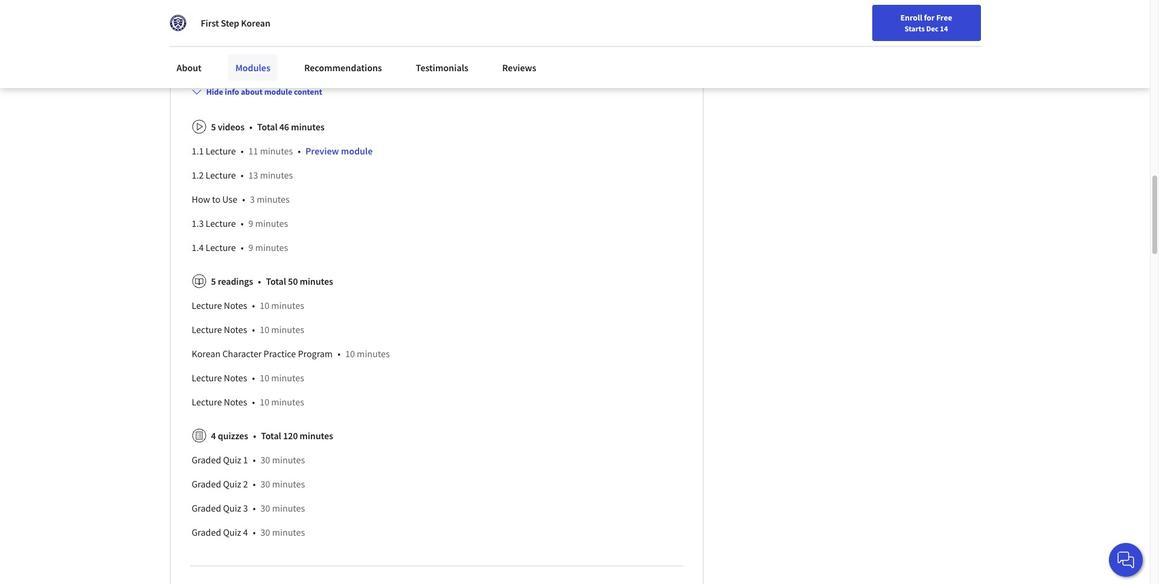 Task type: describe. For each thing, give the bounding box(es) containing it.
graded quiz 1 • 30 minutes
[[192, 454, 305, 466]]

120
[[283, 430, 298, 442]]

minutes down graded quiz 2 • 30 minutes
[[272, 502, 305, 514]]

starts
[[905, 24, 925, 33]]

find your new career link
[[809, 12, 897, 27]]

hide info about module content button
[[187, 81, 327, 103]]

graded quiz 2 • 30 minutes
[[192, 478, 305, 490]]

english
[[919, 14, 948, 26]]

minutes up 120
[[271, 396, 304, 408]]

yonsei university image
[[169, 14, 186, 31]]

included
[[221, 34, 257, 46]]

1 videos from the top
[[218, 58, 244, 70]]

hide info about module content
[[206, 86, 322, 97]]

how
[[192, 193, 210, 205]]

2 lecture notes • 10 minutes from the top
[[192, 324, 304, 336]]

videos inside the hide info about module content 'region'
[[218, 121, 245, 133]]

4 notes from the top
[[224, 396, 247, 408]]

enroll for free starts dec 14
[[901, 12, 953, 33]]

total for total 46 minutes
[[257, 121, 278, 133]]

minutes right 11
[[260, 145, 293, 157]]

0 vertical spatial 3
[[250, 193, 255, 205]]

2
[[243, 478, 248, 490]]

minutes right 13 at the top of the page
[[260, 169, 293, 181]]

10 up • total 120 minutes
[[260, 396, 269, 408]]

module inside "dropdown button"
[[264, 86, 292, 97]]

1 5 videos from the top
[[211, 58, 244, 70]]

minutes right program
[[357, 348, 390, 360]]

minutes down graded quiz 3 • 30 minutes
[[272, 527, 305, 539]]

quiz for 3
[[223, 502, 241, 514]]

your
[[833, 14, 849, 25]]

5 right the about link
[[211, 58, 216, 70]]

korean character practice program • 10 minutes
[[192, 348, 390, 360]]

13
[[249, 169, 258, 181]]

1 horizontal spatial quizzes
[[370, 58, 400, 70]]

graded quiz 3 • 30 minutes
[[192, 502, 305, 514]]

about
[[177, 62, 202, 74]]

10 up the practice
[[260, 324, 269, 336]]

character
[[223, 348, 262, 360]]

graded for graded quiz 1
[[192, 454, 221, 466]]

career
[[868, 14, 891, 25]]

how to use • 3 minutes
[[192, 193, 290, 205]]

• total 50 minutes
[[258, 275, 333, 287]]

4 lecture notes • 10 minutes from the top
[[192, 396, 304, 408]]

5 down hide
[[211, 121, 216, 133]]

recommendations link
[[297, 54, 389, 81]]

10 down • total 50 minutes
[[260, 299, 269, 312]]

1.1 lecture • 11 minutes • preview module
[[192, 145, 373, 157]]

what's included
[[192, 34, 257, 46]]

minutes right 50 at left
[[300, 275, 333, 287]]

about link
[[169, 54, 209, 81]]

info
[[225, 86, 239, 97]]

3 lecture notes • 10 minutes from the top
[[192, 372, 304, 384]]

14
[[940, 24, 949, 33]]

9 for 1.4 lecture
[[249, 241, 253, 254]]

graded for graded quiz 3
[[192, 502, 221, 514]]

0 horizontal spatial 3
[[243, 502, 248, 514]]

quizzes inside the hide info about module content 'region'
[[218, 430, 248, 442]]

preview module link
[[306, 145, 373, 157]]

5 down 1.4 lecture • 9 minutes
[[211, 275, 216, 287]]

2 horizontal spatial 4
[[363, 58, 368, 70]]

minutes down 13 at the top of the page
[[257, 193, 290, 205]]

50
[[288, 275, 298, 287]]

testimonials
[[416, 62, 469, 74]]

hide info about module content region
[[192, 110, 682, 549]]

graded for graded quiz 2
[[192, 478, 221, 490]]



Task type: vqa. For each thing, say whether or not it's contained in the screenshot.
Graded Quiz 2 • 30 minutes at the bottom left of page
yes



Task type: locate. For each thing, give the bounding box(es) containing it.
2 vertical spatial total
[[261, 430, 281, 442]]

2 quiz from the top
[[223, 478, 241, 490]]

3 right use
[[250, 193, 255, 205]]

korean up included
[[241, 17, 270, 29]]

graded
[[192, 454, 221, 466], [192, 478, 221, 490], [192, 502, 221, 514], [192, 527, 221, 539]]

2 30 from the top
[[261, 478, 270, 490]]

quiz down graded quiz 3 • 30 minutes
[[223, 527, 241, 539]]

3
[[250, 193, 255, 205], [243, 502, 248, 514]]

5 videos down info
[[211, 121, 245, 133]]

1 9 from the top
[[249, 217, 253, 229]]

enroll
[[901, 12, 923, 23]]

use
[[222, 193, 237, 205]]

first step korean
[[201, 17, 270, 29]]

3 down 2
[[243, 502, 248, 514]]

2 videos from the top
[[218, 121, 245, 133]]

quiz
[[223, 454, 241, 466], [223, 478, 241, 490], [223, 502, 241, 514], [223, 527, 241, 539]]

1 notes from the top
[[224, 299, 247, 312]]

graded down graded quiz 3 • 30 minutes
[[192, 527, 221, 539]]

2 9 from the top
[[249, 241, 253, 254]]

0 vertical spatial 4 quizzes
[[363, 58, 400, 70]]

1 lecture notes • 10 minutes from the top
[[192, 299, 304, 312]]

9 down 'how to use • 3 minutes'
[[249, 217, 253, 229]]

reviews link
[[495, 54, 544, 81]]

total
[[257, 121, 278, 133], [266, 275, 286, 287], [261, 430, 281, 442]]

0 vertical spatial 5 readings
[[283, 58, 324, 70]]

4 graded from the top
[[192, 527, 221, 539]]

10 down the practice
[[260, 372, 269, 384]]

1 vertical spatial 4 quizzes
[[211, 430, 248, 442]]

dec
[[927, 24, 939, 33]]

3 30 from the top
[[261, 502, 270, 514]]

1 horizontal spatial korean
[[241, 17, 270, 29]]

5 readings
[[283, 58, 324, 70], [211, 275, 253, 287]]

1 vertical spatial videos
[[218, 121, 245, 133]]

0 horizontal spatial 4
[[211, 430, 216, 442]]

1 horizontal spatial 4
[[243, 527, 248, 539]]

minutes right 46
[[291, 121, 325, 133]]

total for total 120 minutes
[[261, 430, 281, 442]]

1 vertical spatial readings
[[218, 275, 253, 287]]

1.3 lecture • 9 minutes
[[192, 217, 288, 229]]

2 vertical spatial 4
[[243, 527, 248, 539]]

30 for 3
[[261, 502, 270, 514]]

module
[[264, 86, 292, 97], [341, 145, 373, 157]]

1 vertical spatial quizzes
[[218, 430, 248, 442]]

videos down info
[[218, 121, 245, 133]]

what's
[[192, 34, 219, 46]]

quiz for 1
[[223, 454, 241, 466]]

1 vertical spatial 5 readings
[[211, 275, 253, 287]]

4 quizzes inside the hide info about module content 'region'
[[211, 430, 248, 442]]

1 vertical spatial total
[[266, 275, 286, 287]]

minutes
[[291, 121, 325, 133], [260, 145, 293, 157], [260, 169, 293, 181], [257, 193, 290, 205], [255, 217, 288, 229], [255, 241, 288, 254], [300, 275, 333, 287], [271, 299, 304, 312], [271, 324, 304, 336], [357, 348, 390, 360], [271, 372, 304, 384], [271, 396, 304, 408], [300, 430, 333, 442], [272, 454, 305, 466], [272, 478, 305, 490], [272, 502, 305, 514], [272, 527, 305, 539]]

readings up the content at left top
[[290, 58, 324, 70]]

0 vertical spatial korean
[[241, 17, 270, 29]]

to
[[212, 193, 221, 205]]

30 right 2
[[261, 478, 270, 490]]

total left 46
[[257, 121, 278, 133]]

1.4 lecture • 9 minutes
[[192, 241, 288, 254]]

0 horizontal spatial korean
[[192, 348, 221, 360]]

10 right program
[[346, 348, 355, 360]]

•
[[249, 121, 253, 133], [241, 145, 244, 157], [298, 145, 301, 157], [241, 169, 244, 181], [242, 193, 245, 205], [241, 217, 244, 229], [241, 241, 244, 254], [258, 275, 261, 287], [252, 299, 255, 312], [252, 324, 255, 336], [338, 348, 341, 360], [252, 372, 255, 384], [252, 396, 255, 408], [253, 430, 256, 442], [253, 454, 256, 466], [253, 478, 256, 490], [253, 502, 256, 514], [253, 527, 256, 539]]

1.2 lecture • 13 minutes
[[192, 169, 293, 181]]

find
[[815, 14, 831, 25]]

4
[[363, 58, 368, 70], [211, 430, 216, 442], [243, 527, 248, 539]]

1.4
[[192, 241, 204, 254]]

modules link
[[228, 54, 278, 81]]

yonsei university
[[784, 35, 854, 48]]

lecture
[[206, 145, 236, 157], [206, 169, 236, 181], [206, 217, 236, 229], [206, 241, 236, 254], [192, 299, 222, 312], [192, 324, 222, 336], [192, 372, 222, 384], [192, 396, 222, 408]]

recommendations
[[304, 62, 382, 74]]

videos down "what's included"
[[218, 58, 244, 70]]

quiz for 2
[[223, 478, 241, 490]]

1 horizontal spatial readings
[[290, 58, 324, 70]]

graded down graded quiz 2 • 30 minutes
[[192, 502, 221, 514]]

graded for graded quiz 4
[[192, 527, 221, 539]]

free
[[937, 12, 953, 23]]

graded left 1 at the left of the page
[[192, 454, 221, 466]]

reviews
[[503, 62, 537, 74]]

4 30 from the top
[[261, 527, 270, 539]]

minutes right 120
[[300, 430, 333, 442]]

0 horizontal spatial quizzes
[[218, 430, 248, 442]]

about
[[241, 86, 263, 97]]

11
[[249, 145, 258, 157]]

1 vertical spatial 3
[[243, 502, 248, 514]]

1.1
[[192, 145, 204, 157]]

step
[[221, 17, 239, 29]]

30 for 4
[[261, 527, 270, 539]]

0 vertical spatial 5 videos
[[211, 58, 244, 70]]

notes
[[224, 299, 247, 312], [224, 324, 247, 336], [224, 372, 247, 384], [224, 396, 247, 408]]

0 vertical spatial total
[[257, 121, 278, 133]]

2 notes from the top
[[224, 324, 247, 336]]

0 horizontal spatial module
[[264, 86, 292, 97]]

9
[[249, 217, 253, 229], [249, 241, 253, 254]]

1 30 from the top
[[261, 454, 270, 466]]

1 vertical spatial 5 videos
[[211, 121, 245, 133]]

0 horizontal spatial 5 readings
[[211, 275, 253, 287]]

total left 120
[[261, 430, 281, 442]]

4 quizzes
[[363, 58, 400, 70], [211, 430, 248, 442]]

korean
[[241, 17, 270, 29], [192, 348, 221, 360]]

10
[[260, 299, 269, 312], [260, 324, 269, 336], [346, 348, 355, 360], [260, 372, 269, 384], [260, 396, 269, 408]]

quiz left 1 at the left of the page
[[223, 454, 241, 466]]

yonsei
[[784, 35, 810, 48]]

0 horizontal spatial readings
[[218, 275, 253, 287]]

total left 50 at left
[[266, 275, 286, 287]]

korean inside the hide info about module content 'region'
[[192, 348, 221, 360]]

find your new career
[[815, 14, 891, 25]]

minutes down 'how to use • 3 minutes'
[[255, 217, 288, 229]]

hide
[[206, 86, 223, 97]]

quizzes
[[370, 58, 400, 70], [218, 430, 248, 442]]

english button
[[897, 0, 970, 39]]

9 down 1.3 lecture • 9 minutes
[[249, 241, 253, 254]]

5 readings up the content at left top
[[283, 58, 324, 70]]

30 for 2
[[261, 478, 270, 490]]

1 horizontal spatial module
[[341, 145, 373, 157]]

testimonials link
[[409, 54, 476, 81]]

3 graded from the top
[[192, 502, 221, 514]]

1 quiz from the top
[[223, 454, 241, 466]]

total for total 50 minutes
[[266, 275, 286, 287]]

2 graded from the top
[[192, 478, 221, 490]]

graded quiz 4 • 30 minutes
[[192, 527, 305, 539]]

0 vertical spatial readings
[[290, 58, 324, 70]]

4 quiz from the top
[[223, 527, 241, 539]]

5 right modules "link"
[[283, 58, 288, 70]]

module right about
[[264, 86, 292, 97]]

for
[[924, 12, 935, 23]]

program
[[298, 348, 333, 360]]

yonsei university link
[[784, 34, 854, 49]]

first
[[201, 17, 219, 29]]

5 videos down "what's included"
[[211, 58, 244, 70]]

5 readings inside the hide info about module content 'region'
[[211, 275, 253, 287]]

0 vertical spatial 9
[[249, 217, 253, 229]]

2 5 videos from the top
[[211, 121, 245, 133]]

1 graded from the top
[[192, 454, 221, 466]]

module inside 'region'
[[341, 145, 373, 157]]

content
[[294, 86, 322, 97]]

1 vertical spatial 4
[[211, 430, 216, 442]]

videos
[[218, 58, 244, 70], [218, 121, 245, 133]]

graded left 2
[[192, 478, 221, 490]]

46
[[280, 121, 289, 133]]

1 vertical spatial korean
[[192, 348, 221, 360]]

readings
[[290, 58, 324, 70], [218, 275, 253, 287]]

5 videos
[[211, 58, 244, 70], [211, 121, 245, 133]]

5 videos inside the hide info about module content 'region'
[[211, 121, 245, 133]]

• total 120 minutes
[[253, 430, 333, 442]]

readings down 1.4 lecture • 9 minutes
[[218, 275, 253, 287]]

chat with us image
[[1117, 551, 1136, 570]]

1.3
[[192, 217, 204, 229]]

quizzes up 1 at the left of the page
[[218, 430, 248, 442]]

minutes up korean character practice program • 10 minutes
[[271, 324, 304, 336]]

1 horizontal spatial 4 quizzes
[[363, 58, 400, 70]]

30 for 1
[[261, 454, 270, 466]]

1
[[243, 454, 248, 466]]

0 vertical spatial module
[[264, 86, 292, 97]]

9 for 1.3 lecture
[[249, 217, 253, 229]]

quiz left 2
[[223, 478, 241, 490]]

30 down graded quiz 3 • 30 minutes
[[261, 527, 270, 539]]

1 horizontal spatial 3
[[250, 193, 255, 205]]

1 vertical spatial module
[[341, 145, 373, 157]]

minutes right 2
[[272, 478, 305, 490]]

1 horizontal spatial 5 readings
[[283, 58, 324, 70]]

lecture notes • 10 minutes
[[192, 299, 304, 312], [192, 324, 304, 336], [192, 372, 304, 384], [192, 396, 304, 408]]

• total 46 minutes
[[249, 121, 325, 133]]

30 right 1 at the left of the page
[[261, 454, 270, 466]]

module right preview
[[341, 145, 373, 157]]

info about module content element
[[187, 76, 682, 549]]

practice
[[264, 348, 296, 360]]

0 vertical spatial videos
[[218, 58, 244, 70]]

1.2
[[192, 169, 204, 181]]

5
[[211, 58, 216, 70], [283, 58, 288, 70], [211, 121, 216, 133], [211, 275, 216, 287]]

quizzes left testimonials link
[[370, 58, 400, 70]]

minutes down 1.3 lecture • 9 minutes
[[255, 241, 288, 254]]

0 vertical spatial quizzes
[[370, 58, 400, 70]]

0 vertical spatial 4
[[363, 58, 368, 70]]

30
[[261, 454, 270, 466], [261, 478, 270, 490], [261, 502, 270, 514], [261, 527, 270, 539]]

None search field
[[172, 8, 462, 32]]

readings inside the hide info about module content 'region'
[[218, 275, 253, 287]]

quiz for 4
[[223, 527, 241, 539]]

preview
[[306, 145, 339, 157]]

3 quiz from the top
[[223, 502, 241, 514]]

0 horizontal spatial 4 quizzes
[[211, 430, 248, 442]]

new
[[850, 14, 866, 25]]

minutes down 50 at left
[[271, 299, 304, 312]]

minutes down 120
[[272, 454, 305, 466]]

modules
[[236, 62, 271, 74]]

minutes down korean character practice program • 10 minutes
[[271, 372, 304, 384]]

1 vertical spatial 9
[[249, 241, 253, 254]]

university
[[812, 35, 854, 48]]

quiz down graded quiz 2 • 30 minutes
[[223, 502, 241, 514]]

5 readings down 1.4 lecture • 9 minutes
[[211, 275, 253, 287]]

30 up graded quiz 4 • 30 minutes
[[261, 502, 270, 514]]

3 notes from the top
[[224, 372, 247, 384]]

korean left the character
[[192, 348, 221, 360]]



